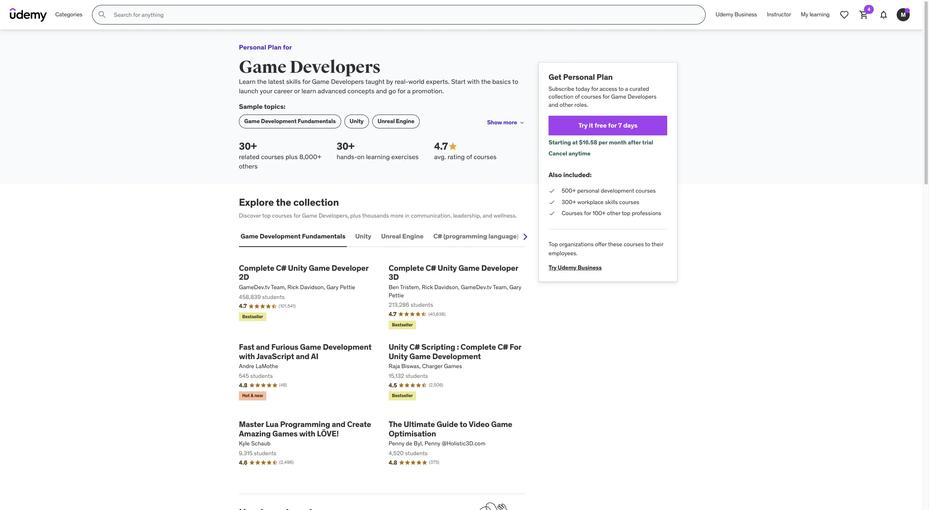 Task type: vqa. For each thing, say whether or not it's contained in the screenshot.
rightmost Business
yes



Task type: locate. For each thing, give the bounding box(es) containing it.
submit search image
[[98, 10, 107, 20]]

to left video
[[460, 419, 467, 429]]

complete for 2d
[[239, 263, 274, 273]]

students inside complete c# unity game developer 3d ben tristem, rick davidson, gamedev.tv team, gary pettie 213,286 students
[[411, 301, 433, 309]]

0 horizontal spatial personal
[[239, 43, 266, 51]]

plan up access
[[597, 72, 613, 82]]

developer inside complete c# unity game developer 2d gamedev.tv team, rick davidson, gary pettie 458,839 students
[[332, 263, 368, 273]]

more left xsmall icon on the right
[[503, 119, 517, 126]]

2 xsmall image from the top
[[549, 198, 555, 206]]

developers up the advanced
[[290, 57, 381, 78]]

wellness.
[[494, 212, 517, 219]]

0 horizontal spatial a
[[407, 87, 411, 95]]

0 vertical spatial collection
[[549, 93, 574, 100]]

3 xsmall image from the top
[[549, 210, 555, 218]]

xsmall image left 'courses'
[[549, 210, 555, 218]]

1 vertical spatial udemy
[[558, 264, 576, 271]]

0 horizontal spatial pettie
[[340, 284, 355, 291]]

1 vertical spatial bestseller
[[392, 322, 413, 328]]

gamedev.tv inside complete c# unity game developer 3d ben tristem, rick davidson, gamedev.tv team, gary pettie 213,286 students
[[461, 284, 492, 291]]

0 vertical spatial more
[[503, 119, 517, 126]]

engine for unreal engine link
[[396, 117, 415, 125]]

rating
[[448, 153, 465, 161]]

charger
[[422, 363, 443, 370]]

courses inside 30+ related courses plus 8,000+ others
[[261, 153, 284, 161]]

complete up tristem, on the bottom of page
[[389, 263, 424, 273]]

1 horizontal spatial udemy
[[716, 11, 733, 18]]

1 horizontal spatial collection
[[549, 93, 574, 100]]

try for try it free for 7 days
[[578, 121, 588, 129]]

0 vertical spatial plan
[[268, 43, 282, 51]]

developer inside complete c# unity game developer 3d ben tristem, rick davidson, gamedev.tv team, gary pettie 213,286 students
[[481, 263, 518, 273]]

of inside "get personal plan subscribe today for access to a curated collection of courses for game developers and other roles."
[[575, 93, 580, 100]]

1 horizontal spatial personal
[[563, 72, 595, 82]]

the left basics
[[481, 77, 491, 86]]

try down 'employees.'
[[549, 264, 557, 271]]

skills up courses for 100+ other top professions
[[605, 198, 618, 206]]

0 horizontal spatial business
[[578, 264, 602, 271]]

300+
[[562, 198, 576, 206]]

bestseller down 4.5
[[392, 393, 413, 399]]

1 vertical spatial xsmall image
[[549, 198, 555, 206]]

2 gary from the left
[[509, 284, 521, 291]]

wishlist image
[[840, 10, 849, 20]]

personal
[[239, 43, 266, 51], [563, 72, 595, 82]]

2 vertical spatial 4.7
[[389, 310, 397, 318]]

development
[[601, 187, 634, 194]]

0 horizontal spatial 30+
[[239, 140, 257, 152]]

launch
[[239, 87, 258, 95]]

4.7 down 458,839
[[239, 302, 247, 310]]

3d
[[389, 272, 399, 282]]

0 horizontal spatial penny
[[389, 440, 405, 447]]

1 developer from the left
[[332, 263, 368, 273]]

complete for 3d
[[389, 263, 424, 273]]

biswas,
[[401, 363, 421, 370]]

30+ for 30+ hands-on learning exercises
[[337, 140, 354, 152]]

developers
[[290, 57, 381, 78], [331, 77, 364, 86], [628, 93, 657, 100]]

developers up concepts
[[331, 77, 364, 86]]

rick inside complete c# unity game developer 3d ben tristem, rick davidson, gamedev.tv team, gary pettie 213,286 students
[[422, 284, 433, 291]]

1 davidson, from the left
[[300, 284, 325, 291]]

unity inside complete c# unity game developer 2d gamedev.tv team, rick davidson, gary pettie 458,839 students
[[288, 263, 307, 273]]

2496 reviews element
[[279, 460, 294, 466]]

1 horizontal spatial other
[[607, 210, 621, 217]]

30+ hands-on learning exercises
[[337, 140, 419, 161]]

other left roles.
[[560, 101, 573, 108]]

1 vertical spatial unreal
[[381, 232, 401, 240]]

top
[[622, 210, 630, 217], [262, 212, 271, 219]]

1 horizontal spatial more
[[503, 119, 517, 126]]

1 vertical spatial games
[[272, 429, 298, 438]]

4.8 down 545
[[239, 382, 247, 389]]

development inside fast and furious game development with javascript and ai andre lamothe 545 students
[[323, 342, 372, 352]]

plan
[[268, 43, 282, 51], [597, 72, 613, 82]]

0 vertical spatial 4.8
[[239, 382, 247, 389]]

students down schaub
[[254, 450, 276, 457]]

0 horizontal spatial of
[[466, 153, 472, 161]]

students down lamothe
[[250, 372, 273, 380]]

1 vertical spatial more
[[390, 212, 404, 219]]

0 horizontal spatial collection
[[293, 196, 339, 209]]

learning inside 30+ hands-on learning exercises
[[366, 153, 390, 161]]

2 gamedev.tv from the left
[[461, 284, 492, 291]]

development down discover
[[260, 232, 301, 240]]

1 horizontal spatial plan
[[597, 72, 613, 82]]

top right discover
[[262, 212, 271, 219]]

davidson, down complete c# unity game developer 2d link
[[300, 284, 325, 291]]

latest
[[268, 77, 285, 86]]

30+ for 30+ related courses plus 8,000+ others
[[239, 140, 257, 152]]

complete inside complete c# unity game developer 3d ben tristem, rick davidson, gamedev.tv team, gary pettie 213,286 students
[[389, 263, 424, 273]]

gamedev.tv up 458,839
[[239, 284, 270, 291]]

a down real-
[[407, 87, 411, 95]]

2 30+ from the left
[[337, 140, 354, 152]]

2 developer from the left
[[481, 263, 518, 273]]

1 horizontal spatial developer
[[481, 263, 518, 273]]

1 rick from the left
[[287, 284, 299, 291]]

unreal engine down in at the left top of page
[[381, 232, 424, 240]]

2d
[[239, 272, 249, 282]]

1 vertical spatial fundamentals
[[302, 232, 345, 240]]

100+
[[593, 210, 606, 217]]

trial
[[642, 139, 653, 146]]

game inside complete c# unity game developer 2d gamedev.tv team, rick davidson, gary pettie 458,839 students
[[309, 263, 330, 273]]

1 horizontal spatial top
[[622, 210, 630, 217]]

to inside "get personal plan subscribe today for access to a curated collection of courses for game developers and other roles."
[[619, 85, 624, 92]]

c# right 3d
[[426, 263, 436, 273]]

game inside "get personal plan subscribe today for access to a curated collection of courses for game developers and other roles."
[[611, 93, 626, 100]]

1 vertical spatial unreal engine
[[381, 232, 424, 240]]

for
[[283, 43, 292, 51], [302, 77, 310, 86], [591, 85, 598, 92], [398, 87, 406, 95], [603, 93, 610, 100], [608, 121, 617, 129], [584, 210, 591, 217], [294, 212, 301, 219]]

213,286
[[389, 301, 409, 309]]

to
[[512, 77, 518, 86], [619, 85, 624, 92], [645, 240, 650, 248], [460, 419, 467, 429]]

and left wellness.
[[483, 212, 492, 219]]

plus left the 8,000+
[[286, 153, 298, 161]]

xsmall image left 300+ on the right of the page
[[549, 198, 555, 206]]

1 vertical spatial learning
[[366, 153, 390, 161]]

0 vertical spatial unreal engine
[[378, 117, 415, 125]]

business left the instructor
[[735, 11, 757, 18]]

löve!
[[317, 429, 339, 438]]

for up learn
[[302, 77, 310, 86]]

c# inside complete c# unity game developer 3d ben tristem, rick davidson, gamedev.tv team, gary pettie 213,286 students
[[426, 263, 436, 273]]

4.8 down 4,520
[[389, 459, 397, 466]]

ultimate
[[404, 419, 435, 429]]

unity c# scripting : complete c# for unity game development raja biswas, charger games 15,132 students
[[389, 342, 521, 380]]

days
[[623, 121, 637, 129]]

1 horizontal spatial rick
[[422, 284, 433, 291]]

game inside game development fundamentals button
[[241, 232, 258, 240]]

1 horizontal spatial gary
[[509, 284, 521, 291]]

1 horizontal spatial try
[[578, 121, 588, 129]]

c# down communication,
[[433, 232, 442, 240]]

penny up 4,520
[[389, 440, 405, 447]]

students down biswas, in the left bottom of the page
[[406, 372, 428, 380]]

courses right these
[[624, 240, 644, 248]]

1 vertical spatial with
[[239, 351, 255, 361]]

a left the curated
[[625, 85, 628, 92]]

c# inside button
[[433, 232, 442, 240]]

instructor
[[767, 11, 791, 18]]

0 horizontal spatial plan
[[268, 43, 282, 51]]

rick inside complete c# unity game developer 2d gamedev.tv team, rick davidson, gary pettie 458,839 students
[[287, 284, 299, 291]]

4
[[868, 6, 870, 12]]

game inside learn the latest skills for game developers taught by real-world experts. start with the basics to launch your career or learn advanced concepts and go for a promotion.
[[312, 77, 329, 86]]

game development fundamentals inside button
[[241, 232, 345, 240]]

unity button
[[354, 226, 373, 246]]

other
[[560, 101, 573, 108], [607, 210, 621, 217]]

(programming
[[443, 232, 487, 240]]

courses down today
[[581, 93, 601, 100]]

0 vertical spatial skills
[[286, 77, 301, 86]]

top left professions
[[622, 210, 630, 217]]

students inside the ultimate guide to video game optimisation penny de byl, penny @holistic3d.com 4,520 students
[[405, 450, 428, 457]]

developers inside "get personal plan subscribe today for access to a curated collection of courses for game developers and other roles."
[[628, 93, 657, 100]]

2 vertical spatial with
[[299, 429, 315, 438]]

engine inside unreal engine button
[[402, 232, 424, 240]]

complete up 458,839
[[239, 263, 274, 273]]

the inside explore the collection discover top courses for game developers, plus thousands more in communication, leadership, and wellness.
[[276, 196, 291, 209]]

1 gary from the left
[[327, 284, 339, 291]]

xsmall image
[[519, 119, 525, 126]]

and
[[376, 87, 387, 95], [549, 101, 558, 108], [483, 212, 492, 219], [256, 342, 270, 352], [296, 351, 309, 361], [332, 419, 345, 429]]

0 horizontal spatial the
[[257, 77, 267, 86]]

complete inside complete c# unity game developer 2d gamedev.tv team, rick davidson, gary pettie 458,839 students
[[239, 263, 274, 273]]

start
[[451, 77, 466, 86]]

courses right related
[[261, 153, 284, 161]]

fast
[[239, 342, 254, 352]]

tab navigation element
[[239, 226, 535, 247]]

workplace
[[577, 198, 604, 206]]

students up the (40,638)
[[411, 301, 433, 309]]

medium image
[[448, 142, 458, 151]]

others
[[239, 162, 258, 170]]

plus inside 30+ related courses plus 8,000+ others
[[286, 153, 298, 161]]

unity inside complete c# unity game developer 3d ben tristem, rick davidson, gamedev.tv team, gary pettie 213,286 students
[[438, 263, 457, 273]]

1 vertical spatial collection
[[293, 196, 339, 209]]

top inside explore the collection discover top courses for game developers, plus thousands more in communication, leadership, and wellness.
[[262, 212, 271, 219]]

0 vertical spatial engine
[[396, 117, 415, 125]]

with up andre
[[239, 351, 255, 361]]

with left löve!
[[299, 429, 315, 438]]

1 horizontal spatial davidson,
[[434, 284, 460, 291]]

get personal plan subscribe today for access to a curated collection of courses for game developers and other roles.
[[549, 72, 657, 108]]

1 vertical spatial other
[[607, 210, 621, 217]]

0 vertical spatial try
[[578, 121, 588, 129]]

of up roles.
[[575, 93, 580, 100]]

plus
[[286, 153, 298, 161], [350, 212, 361, 219]]

1 vertical spatial 4.7
[[239, 302, 247, 310]]

0 horizontal spatial skills
[[286, 77, 301, 86]]

davidson, inside complete c# unity game developer 2d gamedev.tv team, rick davidson, gary pettie 458,839 students
[[300, 284, 325, 291]]

business down 'top organizations offer these courses to their employees.'
[[578, 264, 602, 271]]

for left 100+
[[584, 210, 591, 217]]

game inside fast and furious game development with javascript and ai andre lamothe 545 students
[[300, 342, 321, 352]]

courses down development
[[619, 198, 639, 206]]

bestseller down 213,286
[[392, 322, 413, 328]]

@holistic3d.com
[[442, 440, 486, 447]]

xsmall image
[[549, 187, 555, 195], [549, 198, 555, 206], [549, 210, 555, 218]]

developers down the curated
[[628, 93, 657, 100]]

0 horizontal spatial other
[[560, 101, 573, 108]]

0 vertical spatial fundamentals
[[298, 117, 336, 125]]

hot & new
[[242, 393, 263, 399]]

unreal for unreal engine link
[[378, 117, 395, 125]]

for up game development fundamentals button
[[294, 212, 301, 219]]

lamothe
[[256, 363, 278, 370]]

collection inside explore the collection discover top courses for game developers, plus thousands more in communication, leadership, and wellness.
[[293, 196, 339, 209]]

0 vertical spatial business
[[735, 11, 757, 18]]

1 vertical spatial plus
[[350, 212, 361, 219]]

0 vertical spatial xsmall image
[[549, 187, 555, 195]]

sample
[[239, 102, 263, 111]]

2 vertical spatial bestseller
[[392, 393, 413, 399]]

try inside try udemy business link
[[549, 264, 557, 271]]

0 horizontal spatial with
[[239, 351, 255, 361]]

plus left thousands
[[350, 212, 361, 219]]

30+
[[239, 140, 257, 152], [337, 140, 354, 152]]

to right basics
[[512, 77, 518, 86]]

0 vertical spatial other
[[560, 101, 573, 108]]

for right today
[[591, 85, 598, 92]]

0 horizontal spatial team,
[[271, 284, 286, 291]]

fundamentals down learn
[[298, 117, 336, 125]]

1 horizontal spatial the
[[276, 196, 291, 209]]

games inside unity c# scripting : complete c# for unity game development raja biswas, charger games 15,132 students
[[444, 363, 462, 370]]

courses inside 'top organizations offer these courses to their employees.'
[[624, 240, 644, 248]]

organizations
[[559, 240, 594, 248]]

1 vertical spatial pettie
[[389, 292, 404, 299]]

the up your
[[257, 77, 267, 86]]

0 horizontal spatial rick
[[287, 284, 299, 291]]

fundamentals down developers,
[[302, 232, 345, 240]]

game development fundamentals up complete c# unity game developer 2d link
[[241, 232, 345, 240]]

1 30+ from the left
[[239, 140, 257, 152]]

game inside game development fundamentals link
[[244, 117, 260, 125]]

of right rating
[[466, 153, 472, 161]]

on
[[357, 153, 364, 161]]

try left it
[[578, 121, 588, 129]]

2 vertical spatial xsmall image
[[549, 210, 555, 218]]

developers inside learn the latest skills for game developers taught by real-world experts. start with the basics to launch your career or learn advanced concepts and go for a promotion.
[[331, 77, 364, 86]]

taught
[[365, 77, 385, 86]]

15,132
[[389, 372, 404, 380]]

skills up the or
[[286, 77, 301, 86]]

1 vertical spatial game development fundamentals
[[241, 232, 345, 240]]

courses up game development fundamentals button
[[272, 212, 292, 219]]

davidson, inside complete c# unity game developer 3d ben tristem, rick davidson, gamedev.tv team, gary pettie 213,286 students
[[434, 284, 460, 291]]

2 rick from the left
[[422, 284, 433, 291]]

c# inside complete c# unity game developer 2d gamedev.tv team, rick davidson, gary pettie 458,839 students
[[276, 263, 286, 273]]

students inside unity c# scripting : complete c# for unity game development raja biswas, charger games 15,132 students
[[406, 372, 428, 380]]

unreal inside button
[[381, 232, 401, 240]]

rick right tristem, on the bottom of page
[[422, 284, 433, 291]]

xsmall image for 300+
[[549, 198, 555, 206]]

1 horizontal spatial learning
[[810, 11, 830, 18]]

engine down go
[[396, 117, 415, 125]]

top for 100+
[[622, 210, 630, 217]]

and left create
[[332, 419, 345, 429]]

1 horizontal spatial 4.7
[[389, 310, 397, 318]]

to right access
[[619, 85, 624, 92]]

and left go
[[376, 87, 387, 95]]

personal up "learn"
[[239, 43, 266, 51]]

game development fundamentals down topics:
[[244, 117, 336, 125]]

curated
[[630, 85, 649, 92]]

1 horizontal spatial 30+
[[337, 140, 354, 152]]

0 horizontal spatial gary
[[327, 284, 339, 291]]

1 vertical spatial engine
[[402, 232, 424, 240]]

try for try udemy business
[[549, 264, 557, 271]]

courses up professions
[[636, 187, 656, 194]]

40638 reviews element
[[429, 311, 445, 317]]

bestseller
[[242, 314, 263, 320], [392, 322, 413, 328], [392, 393, 413, 399]]

4.7 down 213,286
[[389, 310, 397, 318]]

48 reviews element
[[279, 382, 287, 389]]

for down access
[[603, 93, 610, 100]]

and inside explore the collection discover top courses for game developers, plus thousands more in communication, leadership, and wellness.
[[483, 212, 492, 219]]

engine down in at the left top of page
[[402, 232, 424, 240]]

1 horizontal spatial of
[[575, 93, 580, 100]]

learning right on at top left
[[366, 153, 390, 161]]

with right the "start"
[[467, 77, 480, 86]]

0 vertical spatial of
[[575, 93, 580, 100]]

gamedev.tv down complete c# unity game developer 3d link
[[461, 284, 492, 291]]

fundamentals for game development fundamentals link
[[298, 117, 336, 125]]

new
[[254, 393, 263, 399]]

0 horizontal spatial plus
[[286, 153, 298, 161]]

0 horizontal spatial top
[[262, 212, 271, 219]]

to left their
[[645, 240, 650, 248]]

engine inside unreal engine link
[[396, 117, 415, 125]]

cancel
[[549, 150, 567, 157]]

unreal engine down go
[[378, 117, 415, 125]]

2 horizontal spatial complete
[[461, 342, 496, 352]]

bestseller for team,
[[242, 314, 263, 320]]

0 horizontal spatial learning
[[366, 153, 390, 161]]

fundamentals for game development fundamentals button
[[302, 232, 345, 240]]

top for collection
[[262, 212, 271, 219]]

game inside explore the collection discover top courses for game developers, plus thousands more in communication, leadership, and wellness.
[[302, 212, 317, 219]]

rick for 3d
[[422, 284, 433, 291]]

more inside explore the collection discover top courses for game developers, plus thousands more in communication, leadership, and wellness.
[[390, 212, 404, 219]]

personal up today
[[563, 72, 595, 82]]

375 reviews element
[[429, 460, 439, 466]]

plan up latest
[[268, 43, 282, 51]]

0 horizontal spatial developer
[[332, 263, 368, 273]]

rick up (101,541)
[[287, 284, 299, 291]]

30+ up related
[[239, 140, 257, 152]]

unreal engine inside button
[[381, 232, 424, 240]]

1 horizontal spatial a
[[625, 85, 628, 92]]

4.7 up avg.
[[434, 140, 448, 152]]

collection
[[549, 93, 574, 100], [293, 196, 339, 209]]

2 davidson, from the left
[[434, 284, 460, 291]]

collection down subscribe
[[549, 93, 574, 100]]

0 horizontal spatial more
[[390, 212, 404, 219]]

0 vertical spatial plus
[[286, 153, 298, 161]]

for left 7
[[608, 121, 617, 129]]

4.8 for fast and furious game development with javascript and ai
[[239, 382, 247, 389]]

0 vertical spatial learning
[[810, 11, 830, 18]]

30+ inside 30+ related courses plus 8,000+ others
[[239, 140, 257, 152]]

employees.
[[549, 250, 578, 257]]

game development fundamentals
[[244, 117, 336, 125], [241, 232, 345, 240]]

2 penny from the left
[[425, 440, 440, 447]]

1 vertical spatial skills
[[605, 198, 618, 206]]

the
[[389, 419, 402, 429]]

1 vertical spatial personal
[[563, 72, 595, 82]]

30+ up 'hands-'
[[337, 140, 354, 152]]

gamedev.tv
[[239, 284, 270, 291], [461, 284, 492, 291]]

30+ inside 30+ hands-on learning exercises
[[337, 140, 354, 152]]

0 horizontal spatial gamedev.tv
[[239, 284, 270, 291]]

plan inside "get personal plan subscribe today for access to a curated collection of courses for game developers and other roles."
[[597, 72, 613, 82]]

game development fundamentals button
[[239, 226, 347, 246]]

complete right the :
[[461, 342, 496, 352]]

rick
[[287, 284, 299, 291], [422, 284, 433, 291]]

davidson, down complete c# unity game developer 3d link
[[434, 284, 460, 291]]

engine
[[396, 117, 415, 125], [402, 232, 424, 240]]

458,839
[[239, 293, 261, 301]]

learn the latest skills for game developers taught by real-world experts. start with the basics to launch your career or learn advanced concepts and go for a promotion.
[[239, 77, 518, 95]]

game
[[239, 57, 286, 78], [312, 77, 329, 86], [611, 93, 626, 100], [244, 117, 260, 125], [302, 212, 317, 219], [241, 232, 258, 240], [309, 263, 330, 273], [458, 263, 480, 273], [300, 342, 321, 352], [409, 351, 431, 361], [491, 419, 512, 429]]

1 xsmall image from the top
[[549, 187, 555, 195]]

unity
[[350, 117, 364, 125], [355, 232, 371, 240], [288, 263, 307, 273], [438, 263, 457, 273], [389, 342, 408, 352], [389, 351, 408, 361]]

bestseller down 458,839
[[242, 314, 263, 320]]

raja
[[389, 363, 400, 370]]

c#
[[433, 232, 442, 240], [276, 263, 286, 273], [426, 263, 436, 273], [409, 342, 420, 352], [498, 342, 508, 352]]

1 horizontal spatial team,
[[493, 284, 508, 291]]

and inside learn the latest skills for game developers taught by real-world experts. start with the basics to launch your career or learn advanced concepts and go for a promotion.
[[376, 87, 387, 95]]

1 team, from the left
[[271, 284, 286, 291]]

game inside the ultimate guide to video game optimisation penny de byl, penny @holistic3d.com 4,520 students
[[491, 419, 512, 429]]

and right fast
[[256, 342, 270, 352]]

1 horizontal spatial 4.8
[[389, 459, 397, 466]]

ai
[[311, 351, 318, 361]]

0 vertical spatial pettie
[[340, 284, 355, 291]]

next image
[[519, 230, 532, 243]]

unreal for unreal engine button at the left top
[[381, 232, 401, 240]]

davidson, for 3d
[[434, 284, 460, 291]]

developer down the unity button
[[332, 263, 368, 273]]

0 horizontal spatial 4.8
[[239, 382, 247, 389]]

1 gamedev.tv from the left
[[239, 284, 270, 291]]

developer
[[332, 263, 368, 273], [481, 263, 518, 273]]

0 vertical spatial bestseller
[[242, 314, 263, 320]]

show more button
[[487, 114, 525, 131]]

fundamentals inside button
[[302, 232, 345, 240]]

more left in at the left top of page
[[390, 212, 404, 219]]

students down byl,
[[405, 450, 428, 457]]

gamedev.tv inside complete c# unity game developer 2d gamedev.tv team, rick davidson, gary pettie 458,839 students
[[239, 284, 270, 291]]

2 team, from the left
[[493, 284, 508, 291]]

1 vertical spatial of
[[466, 153, 472, 161]]

1 horizontal spatial gamedev.tv
[[461, 284, 492, 291]]

2 horizontal spatial with
[[467, 77, 480, 86]]

1 horizontal spatial complete
[[389, 263, 424, 273]]

0 horizontal spatial udemy
[[558, 264, 576, 271]]

0 vertical spatial games
[[444, 363, 462, 370]]

development inside button
[[260, 232, 301, 240]]

development right ai at the bottom left of page
[[323, 342, 372, 352]]

try udemy business link
[[549, 258, 602, 271]]

try inside try it free for 7 days 'link'
[[578, 121, 588, 129]]

1 horizontal spatial games
[[444, 363, 462, 370]]

unreal right unity link
[[378, 117, 395, 125]]

business
[[735, 11, 757, 18], [578, 264, 602, 271]]

c# up biswas, in the left bottom of the page
[[409, 342, 420, 352]]

video
[[469, 419, 490, 429]]

the
[[257, 77, 267, 86], [481, 77, 491, 86], [276, 196, 291, 209]]

try
[[578, 121, 588, 129], [549, 264, 557, 271]]

unreal down thousands
[[381, 232, 401, 240]]

1 vertical spatial 4.8
[[389, 459, 397, 466]]

1 vertical spatial try
[[549, 264, 557, 271]]

unreal engine for unreal engine link
[[378, 117, 415, 125]]



Task type: describe. For each thing, give the bounding box(es) containing it.
leadership,
[[453, 212, 481, 219]]

exercises
[[391, 153, 419, 161]]

545
[[239, 372, 249, 380]]

the ultimate guide to video game optimisation link
[[389, 419, 525, 438]]

complete c# unity game developer 2d link
[[239, 263, 376, 282]]

development down topics:
[[261, 117, 297, 125]]

unreal engine link
[[372, 114, 420, 128]]

fast and furious game development with javascript and ai andre lamothe 545 students
[[239, 342, 372, 380]]

the for latest
[[257, 77, 267, 86]]

0 vertical spatial udemy
[[716, 11, 733, 18]]

:
[[457, 342, 459, 352]]

their
[[652, 240, 663, 248]]

game development fundamentals for game development fundamentals link
[[244, 117, 336, 125]]

starting
[[549, 139, 571, 146]]

the ultimate guide to video game optimisation penny de byl, penny @holistic3d.com 4,520 students
[[389, 419, 512, 457]]

development inside unity c# scripting : complete c# for unity game development raja biswas, charger games 15,132 students
[[432, 351, 481, 361]]

amazing
[[239, 429, 271, 438]]

gary inside complete c# unity game developer 2d gamedev.tv team, rick davidson, gary pettie 458,839 students
[[327, 284, 339, 291]]

m
[[901, 11, 906, 18]]

bestseller for unity
[[392, 393, 413, 399]]

categories button
[[50, 5, 87, 25]]

rick for 2d
[[287, 284, 299, 291]]

for inside explore the collection discover top courses for game developers, plus thousands more in communication, leadership, and wellness.
[[294, 212, 301, 219]]

complete c# unity game developer 3d link
[[389, 263, 525, 282]]

and left ai at the bottom left of page
[[296, 351, 309, 361]]

team, inside complete c# unity game developer 3d ben tristem, rick davidson, gamedev.tv team, gary pettie 213,286 students
[[493, 284, 508, 291]]

2 horizontal spatial the
[[481, 77, 491, 86]]

developer for complete c# unity game developer 2d
[[332, 263, 368, 273]]

Search for anything text field
[[112, 8, 696, 22]]

language)
[[489, 232, 519, 240]]

game development fundamentals for game development fundamentals button
[[241, 232, 345, 240]]

c# for complete c# unity game developer 2d
[[276, 263, 286, 273]]

starting at $16.58 per month after trial cancel anytime
[[549, 139, 653, 157]]

courses inside explore the collection discover top courses for game developers, plus thousands more in communication, leadership, and wellness.
[[272, 212, 292, 219]]

master lua programming and create amazing games with löve! link
[[239, 419, 376, 438]]

instructor link
[[762, 5, 796, 25]]

with inside learn the latest skills for game developers taught by real-world experts. start with the basics to launch your career or learn advanced concepts and go for a promotion.
[[467, 77, 480, 86]]

your
[[260, 87, 272, 95]]

collection inside "get personal plan subscribe today for access to a curated collection of courses for game developers and other roles."
[[549, 93, 574, 100]]

tristem,
[[400, 284, 420, 291]]

today
[[576, 85, 590, 92]]

101541 reviews element
[[279, 303, 296, 309]]

(101,541)
[[279, 303, 296, 309]]

a inside learn the latest skills for game developers taught by real-world experts. start with the basics to launch your career or learn advanced concepts and go for a promotion.
[[407, 87, 411, 95]]

4.7 for complete c# unity game developer 3d
[[389, 310, 397, 318]]

1 vertical spatial business
[[578, 264, 602, 271]]

notifications image
[[879, 10, 889, 20]]

bestseller for tristem,
[[392, 322, 413, 328]]

developers,
[[319, 212, 349, 219]]

to inside learn the latest skills for game developers taught by real-world experts. start with the basics to launch your career or learn advanced concepts and go for a promotion.
[[512, 77, 518, 86]]

xsmall image for 500+
[[549, 187, 555, 195]]

xsmall image for courses
[[549, 210, 555, 218]]

(2,496)
[[279, 460, 294, 465]]

for down real-
[[398, 87, 406, 95]]

0 vertical spatial 4.7
[[434, 140, 448, 152]]

shopping cart with 4 items image
[[859, 10, 869, 20]]

1 penny from the left
[[389, 440, 405, 447]]

complete inside unity c# scripting : complete c# for unity game development raja biswas, charger games 15,132 students
[[461, 342, 496, 352]]

complete c# unity game developer 2d gamedev.tv team, rick davidson, gary pettie 458,839 students
[[239, 263, 368, 301]]

pettie inside complete c# unity game developer 3d ben tristem, rick davidson, gamedev.tv team, gary pettie 213,286 students
[[389, 292, 404, 299]]

at
[[572, 139, 578, 146]]

professions
[[632, 210, 661, 217]]

1 horizontal spatial skills
[[605, 198, 618, 206]]

c# (programming language) button
[[432, 226, 520, 246]]

to inside 'top organizations offer these courses to their employees.'
[[645, 240, 650, 248]]

davidson, for 2d
[[300, 284, 325, 291]]

roles.
[[574, 101, 588, 108]]

subscribe
[[549, 85, 574, 92]]

hands-
[[337, 153, 357, 161]]

kyle
[[239, 440, 250, 447]]

after
[[628, 139, 641, 146]]

2506 reviews element
[[429, 382, 443, 389]]

basics
[[492, 77, 511, 86]]

500+ personal development courses
[[562, 187, 656, 194]]

my
[[801, 11, 808, 18]]

my learning
[[801, 11, 830, 18]]

schaub
[[251, 440, 270, 447]]

other inside "get personal plan subscribe today for access to a curated collection of courses for game developers and other roles."
[[560, 101, 573, 108]]

unity inside unity link
[[350, 117, 364, 125]]

master
[[239, 419, 264, 429]]

sample topics:
[[239, 102, 286, 111]]

ben
[[389, 284, 399, 291]]

categories
[[55, 11, 82, 18]]

500+
[[562, 187, 576, 194]]

with inside fast and furious game development with javascript and ai andre lamothe 545 students
[[239, 351, 255, 361]]

and inside "get personal plan subscribe today for access to a curated collection of courses for game developers and other roles."
[[549, 101, 558, 108]]

explore the collection discover top courses for game developers, plus thousands more in communication, leadership, and wellness.
[[239, 196, 517, 219]]

developer for complete c# unity game developer 3d
[[481, 263, 518, 273]]

topics:
[[264, 102, 286, 111]]

promotion.
[[412, 87, 444, 95]]

engine for unreal engine button at the left top
[[402, 232, 424, 240]]

world
[[408, 77, 425, 86]]

skills inside learn the latest skills for game developers taught by real-world experts. start with the basics to launch your career or learn advanced concepts and go for a promotion.
[[286, 77, 301, 86]]

courses inside "get personal plan subscribe today for access to a curated collection of courses for game developers and other roles."
[[581, 93, 601, 100]]

game inside unity c# scripting : complete c# for unity game development raja biswas, charger games 15,132 students
[[409, 351, 431, 361]]

the for collection
[[276, 196, 291, 209]]

advanced
[[318, 87, 346, 95]]

furious
[[271, 342, 298, 352]]

by
[[386, 77, 393, 86]]

and inside the master lua programming and create amazing games with löve! kyle schaub 9,315 students
[[332, 419, 345, 429]]

or
[[294, 87, 300, 95]]

unity inside button
[[355, 232, 371, 240]]

games inside the master lua programming and create amazing games with löve! kyle schaub 9,315 students
[[272, 429, 298, 438]]

30+ related courses plus 8,000+ others
[[239, 140, 321, 170]]

9,315
[[239, 450, 253, 457]]

in
[[405, 212, 410, 219]]

team, inside complete c# unity game developer 2d gamedev.tv team, rick davidson, gary pettie 458,839 students
[[271, 284, 286, 291]]

try it free for 7 days link
[[549, 116, 667, 135]]

for up game developers
[[283, 43, 292, 51]]

with inside the master lua programming and create amazing games with löve! kyle schaub 9,315 students
[[299, 429, 315, 438]]

unity link
[[344, 114, 369, 128]]

unreal engine for unreal engine button at the left top
[[381, 232, 424, 240]]

avg. rating of courses
[[434, 153, 497, 161]]

fast and furious game development with javascript and ai link
[[239, 342, 376, 361]]

udemy business
[[716, 11, 757, 18]]

1 horizontal spatial business
[[735, 11, 757, 18]]

game developers
[[239, 57, 381, 78]]

these
[[608, 240, 622, 248]]

learn
[[302, 87, 316, 95]]

students inside complete c# unity game developer 2d gamedev.tv team, rick davidson, gary pettie 458,839 students
[[262, 293, 285, 301]]

top organizations offer these courses to their employees.
[[549, 240, 663, 257]]

game inside complete c# unity game developer 3d ben tristem, rick davidson, gamedev.tv team, gary pettie 213,286 students
[[458, 263, 480, 273]]

$16.58
[[579, 139, 597, 146]]

udemy image
[[10, 8, 47, 22]]

c# left for
[[498, 342, 508, 352]]

gary inside complete c# unity game developer 3d ben tristem, rick davidson, gamedev.tv team, gary pettie 213,286 students
[[509, 284, 521, 291]]

to inside the ultimate guide to video game optimisation penny de byl, penny @holistic3d.com 4,520 students
[[460, 419, 467, 429]]

pettie inside complete c# unity game developer 2d gamedev.tv team, rick davidson, gary pettie 458,839 students
[[340, 284, 355, 291]]

real-
[[395, 77, 408, 86]]

for
[[510, 342, 521, 352]]

learn
[[239, 77, 256, 86]]

byl,
[[414, 440, 423, 447]]

for inside try it free for 7 days 'link'
[[608, 121, 617, 129]]

students inside fast and furious game development with javascript and ai andre lamothe 545 students
[[250, 372, 273, 380]]

7
[[618, 121, 622, 129]]

a inside "get personal plan subscribe today for access to a curated collection of courses for game developers and other roles."
[[625, 85, 628, 92]]

courses right rating
[[474, 153, 497, 161]]

0 vertical spatial personal
[[239, 43, 266, 51]]

also
[[549, 171, 562, 179]]

it
[[589, 121, 593, 129]]

you have alerts image
[[905, 8, 910, 13]]

personal inside "get personal plan subscribe today for access to a curated collection of courses for game developers and other roles."
[[563, 72, 595, 82]]

m link
[[894, 5, 913, 25]]

students inside the master lua programming and create amazing games with löve! kyle schaub 9,315 students
[[254, 450, 276, 457]]

top
[[549, 240, 558, 248]]

c# for unity c# scripting : complete c# for unity game development
[[409, 342, 420, 352]]

4.7 for complete c# unity game developer 2d
[[239, 302, 247, 310]]

related
[[239, 153, 259, 161]]

4,520
[[389, 450, 404, 457]]

andre
[[239, 363, 254, 370]]

try it free for 7 days
[[578, 121, 637, 129]]

personal plan for
[[239, 43, 292, 51]]

thousands
[[362, 212, 389, 219]]

c# for complete c# unity game developer 3d
[[426, 263, 436, 273]]

de
[[406, 440, 412, 447]]

4.8 for the ultimate guide to video game optimisation
[[389, 459, 397, 466]]

go
[[389, 87, 396, 95]]

scripting
[[421, 342, 455, 352]]

try udemy business
[[549, 264, 602, 271]]

(375)
[[429, 460, 439, 465]]

plus inside explore the collection discover top courses for game developers, plus thousands more in communication, leadership, and wellness.
[[350, 212, 361, 219]]

more inside button
[[503, 119, 517, 126]]

month
[[609, 139, 627, 146]]

4.6
[[239, 459, 247, 466]]



